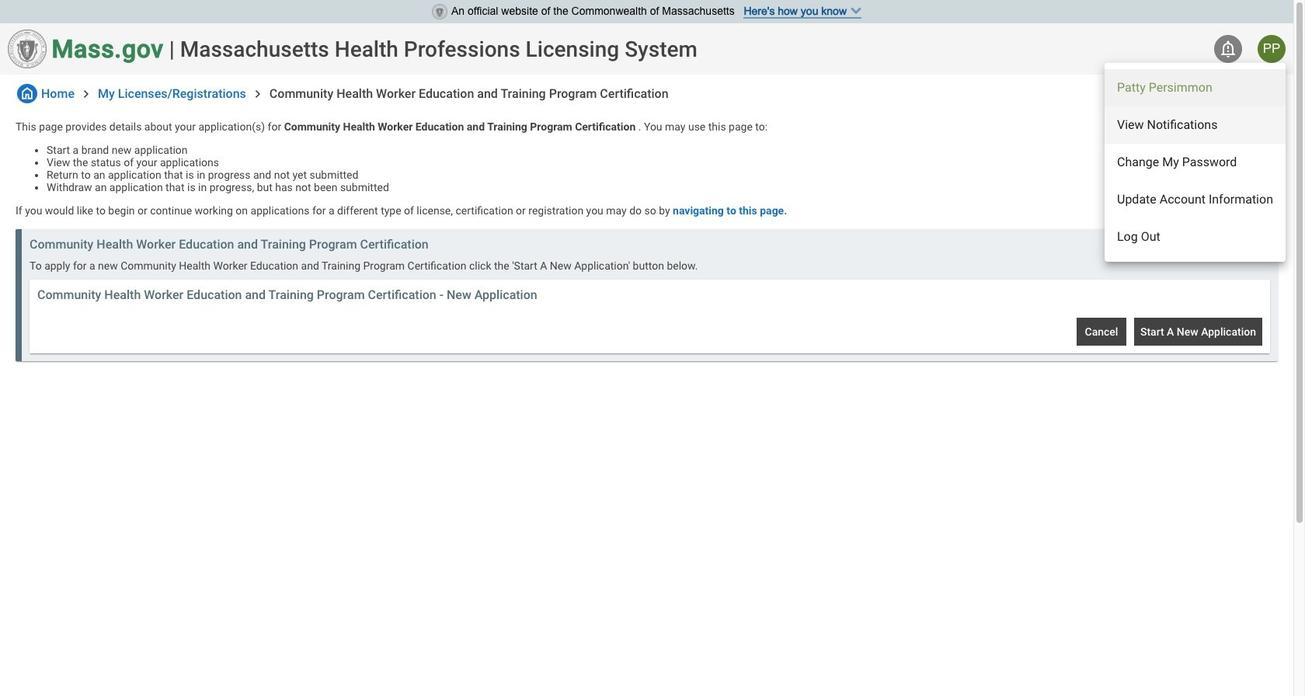 Task type: locate. For each thing, give the bounding box(es) containing it.
massachusetts state seal image
[[8, 30, 47, 68]]

no color image
[[1219, 40, 1238, 58], [17, 84, 37, 103], [78, 86, 94, 102], [250, 86, 266, 102]]

heading
[[180, 36, 697, 62]]



Task type: vqa. For each thing, say whether or not it's contained in the screenshot.
5th Option Group from the bottom
no



